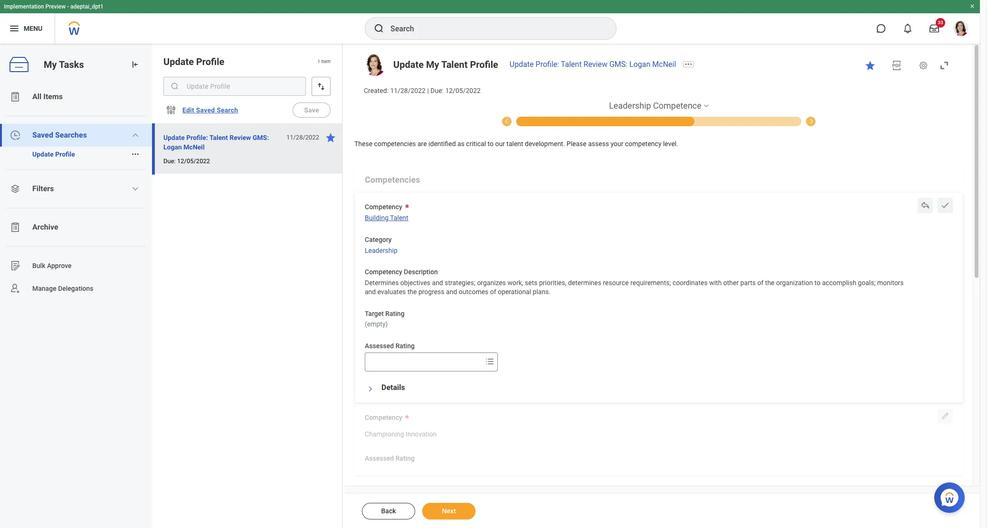 Task type: vqa. For each thing, say whether or not it's contained in the screenshot.
group
no



Task type: describe. For each thing, give the bounding box(es) containing it.
none text field inside item list element
[[163, 77, 306, 96]]

my tasks
[[44, 59, 84, 70]]

update my talent profile
[[394, 59, 498, 70]]

next button
[[422, 504, 476, 520]]

gms: inside update profile: talent review gms: logan mcneil
[[253, 134, 269, 142]]

leadership inside competencies element
[[365, 247, 398, 255]]

leadership link
[[365, 245, 398, 255]]

competence
[[654, 101, 702, 111]]

save button
[[293, 103, 331, 118]]

saved searches button
[[0, 124, 152, 147]]

category leadership
[[365, 236, 398, 255]]

next
[[442, 508, 456, 516]]

accomplish
[[823, 279, 857, 287]]

0 vertical spatial profile:
[[536, 60, 559, 69]]

1 horizontal spatial 11/28/2022
[[390, 87, 426, 95]]

created:
[[364, 87, 389, 95]]

mcneil inside update profile: talent review gms: logan mcneil
[[184, 144, 205, 151]]

notifications large image
[[903, 24, 913, 33]]

items
[[43, 92, 63, 101]]

coordinates
[[673, 279, 708, 287]]

archive
[[32, 223, 58, 232]]

0 horizontal spatial my
[[44, 59, 57, 70]]

1 vertical spatial rating
[[396, 343, 415, 350]]

2 assessed rating from the top
[[365, 455, 415, 463]]

gear image
[[919, 61, 929, 70]]

clipboard image for archive
[[10, 222, 21, 233]]

competencies
[[365, 175, 420, 185]]

update profile: talent review gms: logan mcneil link
[[510, 60, 676, 69]]

11/28/2022 inside item list element
[[287, 134, 319, 141]]

Championing Innovation text field
[[365, 425, 437, 442]]

bulk approve link
[[0, 255, 152, 278]]

aspirations button
[[806, 116, 840, 126]]

leadership competence
[[609, 101, 702, 111]]

your
[[611, 140, 624, 148]]

are
[[418, 140, 427, 148]]

strategies;
[[445, 279, 476, 287]]

competency element
[[365, 425, 437, 442]]

innovation
[[406, 431, 437, 438]]

talent
[[507, 140, 524, 148]]

0 vertical spatial review
[[584, 60, 608, 69]]

determines
[[365, 279, 399, 287]]

0 vertical spatial star image
[[865, 60, 876, 71]]

update down search workday search box
[[510, 60, 534, 69]]

clipboard image for all items
[[10, 91, 21, 103]]

aspirations
[[811, 118, 840, 125]]

1 assessed rating from the top
[[365, 343, 415, 350]]

0 vertical spatial due:
[[431, 87, 444, 95]]

(empty)
[[365, 321, 388, 329]]

outcomes
[[459, 288, 489, 296]]

1 assessed from the top
[[365, 343, 394, 350]]

work,
[[508, 279, 524, 287]]

searches
[[55, 131, 87, 140]]

user plus image
[[10, 283, 21, 295]]

1 horizontal spatial and
[[432, 279, 443, 287]]

chevron left image
[[501, 116, 513, 124]]

update profile inside item list element
[[163, 56, 225, 67]]

other
[[724, 279, 739, 287]]

competency for talent
[[365, 204, 402, 211]]

description
[[404, 269, 438, 276]]

2 vertical spatial rating
[[396, 455, 415, 463]]

target
[[365, 310, 384, 318]]

objectives
[[401, 279, 431, 287]]

building
[[365, 214, 389, 222]]

archive button
[[0, 216, 152, 239]]

saved inside edit saved search button
[[196, 106, 215, 114]]

1 horizontal spatial my
[[426, 59, 439, 70]]

requirements;
[[631, 279, 671, 287]]

manage
[[32, 285, 56, 293]]

competencies region
[[355, 136, 964, 529]]

development.
[[525, 140, 565, 148]]

manage delegations
[[32, 285, 93, 293]]

edit saved search
[[182, 106, 238, 114]]

2 edit image from the top
[[941, 485, 950, 495]]

competency building talent
[[365, 204, 409, 222]]

determines
[[568, 279, 602, 287]]

monitors
[[878, 279, 904, 287]]

33 button
[[924, 18, 946, 39]]

profile inside item list element
[[196, 56, 225, 67]]

list containing all items
[[0, 86, 152, 300]]

search image inside item list element
[[170, 82, 180, 91]]

edit
[[182, 106, 194, 114]]

adeptai_dpt1
[[70, 3, 104, 10]]

bulk approve
[[32, 262, 72, 270]]

filters
[[32, 184, 54, 193]]

2 horizontal spatial and
[[446, 288, 457, 296]]

33
[[938, 20, 944, 25]]

search
[[217, 106, 238, 114]]

due: 12/05/2022
[[163, 158, 210, 165]]

approve
[[47, 262, 72, 270]]

1 item
[[318, 59, 331, 64]]

1 vertical spatial star image
[[325, 132, 336, 144]]

my tasks element
[[0, 44, 152, 529]]

delegations
[[58, 285, 93, 293]]

parts
[[741, 279, 756, 287]]

|
[[427, 87, 429, 95]]

update inside my tasks element
[[32, 151, 54, 158]]

item
[[321, 59, 331, 64]]

competency for determines
[[365, 269, 402, 276]]

0 horizontal spatial the
[[408, 288, 417, 296]]

edit saved search button
[[179, 101, 242, 120]]

target rating (empty)
[[365, 310, 405, 329]]

check image
[[941, 201, 950, 211]]

menu button
[[0, 13, 55, 44]]

all
[[32, 92, 41, 101]]

save
[[304, 106, 319, 114]]

back
[[381, 508, 396, 516]]

1 horizontal spatial update profile: talent review gms: logan mcneil
[[510, 60, 676, 69]]

update profile: talent review gms: logan mcneil inside button
[[163, 134, 269, 151]]

our
[[495, 140, 505, 148]]



Task type: locate. For each thing, give the bounding box(es) containing it.
chevron down image for filters
[[132, 185, 139, 193]]

1 horizontal spatial review
[[584, 60, 608, 69]]

to left our
[[488, 140, 494, 148]]

0 vertical spatial rating
[[386, 310, 405, 318]]

1 horizontal spatial update profile
[[163, 56, 225, 67]]

edit image
[[941, 412, 950, 421], [941, 485, 950, 495]]

0 vertical spatial assessed rating
[[365, 343, 415, 350]]

my up |
[[426, 59, 439, 70]]

1 vertical spatial to
[[815, 279, 821, 287]]

update up created: 11/28/2022 | due: 12/05/2022
[[394, 59, 424, 70]]

mcneil
[[653, 60, 676, 69], [184, 144, 205, 151]]

please
[[567, 140, 587, 148]]

assessed rating down championing
[[365, 455, 415, 463]]

assessed down (empty)
[[365, 343, 394, 350]]

operational
[[498, 288, 531, 296]]

0 vertical spatial leadership
[[609, 101, 651, 111]]

prompts image
[[484, 356, 496, 368]]

goals;
[[858, 279, 876, 287]]

update up 'due: 12/05/2022'
[[163, 134, 185, 142]]

back button
[[362, 504, 415, 520]]

0 vertical spatial 12/05/2022
[[446, 87, 481, 95]]

update profile inside button
[[32, 151, 75, 158]]

1 vertical spatial profile:
[[186, 134, 208, 142]]

1 competency from the top
[[365, 204, 402, 211]]

configure image
[[165, 105, 177, 116]]

0 horizontal spatial profile:
[[186, 134, 208, 142]]

chevron down image
[[132, 132, 139, 139], [132, 185, 139, 193], [367, 384, 374, 395]]

0 horizontal spatial review
[[230, 134, 251, 142]]

my left tasks
[[44, 59, 57, 70]]

rating inside target rating (empty)
[[386, 310, 405, 318]]

1 horizontal spatial logan
[[630, 60, 651, 69]]

due: right related actions image
[[163, 158, 176, 165]]

1 vertical spatial of
[[490, 288, 496, 296]]

0 vertical spatial search image
[[374, 23, 385, 34]]

1 horizontal spatial leadership
[[609, 101, 651, 111]]

1 vertical spatial logan
[[163, 144, 182, 151]]

evaluates
[[378, 288, 406, 296]]

0 horizontal spatial 11/28/2022
[[287, 134, 319, 141]]

1 vertical spatial competency
[[365, 269, 402, 276]]

all items
[[32, 92, 63, 101]]

view printable version (pdf) image
[[892, 60, 903, 71]]

0 vertical spatial mcneil
[[653, 60, 676, 69]]

1 vertical spatial update profile
[[32, 151, 75, 158]]

and up progress
[[432, 279, 443, 287]]

all items button
[[0, 86, 152, 108]]

0 horizontal spatial saved
[[32, 131, 53, 140]]

update inside update profile: talent review gms: logan mcneil
[[163, 134, 185, 142]]

12/05/2022
[[446, 87, 481, 95], [177, 158, 210, 165]]

chevron down image up related actions image
[[132, 132, 139, 139]]

star image down save button
[[325, 132, 336, 144]]

gms:
[[610, 60, 628, 69], [253, 134, 269, 142]]

my
[[44, 59, 57, 70], [426, 59, 439, 70]]

0 horizontal spatial and
[[365, 288, 376, 296]]

1 horizontal spatial 12/05/2022
[[446, 87, 481, 95]]

assessed rating
[[365, 343, 415, 350], [365, 455, 415, 463]]

rating down championing innovation at the bottom left of page
[[396, 455, 415, 463]]

0 horizontal spatial update profile
[[32, 151, 75, 158]]

search image up employee's photo (logan mcneil)
[[374, 23, 385, 34]]

the right parts on the bottom of the page
[[766, 279, 775, 287]]

0 vertical spatial gms:
[[610, 60, 628, 69]]

critical
[[466, 140, 486, 148]]

competency inside the competency building talent
[[365, 204, 402, 211]]

saved inside saved searches dropdown button
[[32, 131, 53, 140]]

1 clipboard image from the top
[[10, 91, 21, 103]]

championing
[[365, 431, 404, 438]]

1 vertical spatial gms:
[[253, 134, 269, 142]]

chevron down image inside competencies element
[[367, 384, 374, 395]]

menu banner
[[0, 0, 980, 44]]

0 vertical spatial competency
[[365, 204, 402, 211]]

Assessed Rating field
[[365, 354, 482, 371]]

1 vertical spatial mcneil
[[184, 144, 205, 151]]

0 horizontal spatial due:
[[163, 158, 176, 165]]

related actions image
[[131, 150, 140, 159]]

1 horizontal spatial mcneil
[[653, 60, 676, 69]]

the down objectives
[[408, 288, 417, 296]]

identified as
[[429, 140, 465, 148]]

0 horizontal spatial to
[[488, 140, 494, 148]]

undo l image
[[921, 201, 931, 211]]

0 vertical spatial the
[[766, 279, 775, 287]]

0 horizontal spatial 12/05/2022
[[177, 158, 210, 165]]

1 horizontal spatial of
[[758, 279, 764, 287]]

1 horizontal spatial saved
[[196, 106, 215, 114]]

details button
[[382, 383, 405, 392]]

11/28/2022 left |
[[390, 87, 426, 95]]

of right parts on the bottom of the page
[[758, 279, 764, 287]]

close environment banner image
[[970, 3, 976, 9]]

2 competency from the top
[[365, 269, 402, 276]]

and
[[432, 279, 443, 287], [365, 288, 376, 296], [446, 288, 457, 296]]

talent inside the competency building talent
[[390, 214, 409, 222]]

justify image
[[9, 23, 20, 34]]

assessed rating down (empty)
[[365, 343, 415, 350]]

0 vertical spatial clipboard image
[[10, 91, 21, 103]]

sort image
[[317, 82, 326, 91]]

organizes
[[477, 279, 506, 287]]

review inside update profile: talent review gms: logan mcneil
[[230, 134, 251, 142]]

assess
[[588, 140, 609, 148]]

-
[[67, 3, 69, 10]]

0 vertical spatial saved
[[196, 106, 215, 114]]

1 vertical spatial saved
[[32, 131, 53, 140]]

implementation
[[4, 3, 44, 10]]

due: right |
[[431, 87, 444, 95]]

0 horizontal spatial search image
[[170, 82, 180, 91]]

competency up determines
[[365, 269, 402, 276]]

profile logan mcneil image
[[954, 21, 969, 38]]

0 vertical spatial edit image
[[941, 412, 950, 421]]

0 horizontal spatial star image
[[325, 132, 336, 144]]

12/05/2022 down update profile: talent review gms: logan mcneil button
[[177, 158, 210, 165]]

leadership inside popup button
[[609, 101, 651, 111]]

0 vertical spatial update profile
[[163, 56, 225, 67]]

rating right target
[[386, 310, 405, 318]]

preview
[[45, 3, 66, 10]]

assessed down championing
[[365, 455, 394, 463]]

None text field
[[163, 77, 306, 96]]

1 horizontal spatial gms:
[[610, 60, 628, 69]]

3 competency from the top
[[365, 414, 402, 422]]

1 vertical spatial update profile: talent review gms: logan mcneil
[[163, 134, 269, 151]]

created: 11/28/2022 | due: 12/05/2022
[[364, 87, 481, 95]]

2 assessed from the top
[[365, 455, 394, 463]]

profile: inside update profile: talent review gms: logan mcneil
[[186, 134, 208, 142]]

implementation preview -   adeptai_dpt1
[[4, 3, 104, 10]]

1 horizontal spatial the
[[766, 279, 775, 287]]

chevron down image inside filters dropdown button
[[132, 185, 139, 193]]

sets
[[525, 279, 538, 287]]

championing innovation
[[365, 431, 437, 438]]

progress
[[419, 288, 445, 296]]

menu
[[24, 25, 42, 32]]

1 horizontal spatial star image
[[865, 60, 876, 71]]

leadership competence navigation
[[355, 100, 964, 126]]

logan inside update profile: talent review gms: logan mcneil
[[163, 144, 182, 151]]

1 edit image from the top
[[941, 412, 950, 421]]

2 horizontal spatial profile
[[470, 59, 498, 70]]

review
[[584, 60, 608, 69], [230, 134, 251, 142]]

0 horizontal spatial profile
[[55, 151, 75, 158]]

update profile: talent review gms: logan mcneil
[[510, 60, 676, 69], [163, 134, 269, 151]]

mcneil up 'due: 12/05/2022'
[[184, 144, 205, 151]]

1 vertical spatial 11/28/2022
[[287, 134, 319, 141]]

update right transformation import 'image' at the left top of the page
[[163, 56, 194, 67]]

these competencies are identified as critical to our talent development. please assess your competency level.
[[355, 140, 679, 148]]

chevron right image
[[806, 116, 817, 124]]

saved
[[196, 106, 215, 114], [32, 131, 53, 140]]

search image up configure image
[[170, 82, 180, 91]]

0 vertical spatial of
[[758, 279, 764, 287]]

update profile button
[[0, 147, 127, 162]]

competency description determines objectives and strategies; organizes work, sets priorities, determines resource requirements; coordinates with other parts of the organization to accomplish goals; monitors and evaluates the progress and outcomes of operational plans.
[[365, 269, 906, 296]]

details
[[382, 383, 405, 392]]

star image
[[865, 60, 876, 71], [325, 132, 336, 144]]

0 vertical spatial update profile: talent review gms: logan mcneil
[[510, 60, 676, 69]]

2 vertical spatial chevron down image
[[367, 384, 374, 395]]

rename image
[[10, 260, 21, 272]]

competency up championing
[[365, 414, 402, 422]]

0 horizontal spatial mcneil
[[184, 144, 205, 151]]

clock check image
[[10, 130, 21, 141]]

saved right clock check icon
[[32, 131, 53, 140]]

building talent link
[[365, 212, 409, 222]]

clipboard image
[[10, 91, 21, 103], [10, 222, 21, 233]]

chevron down image inside saved searches dropdown button
[[132, 132, 139, 139]]

assessed
[[365, 343, 394, 350], [365, 455, 394, 463]]

list
[[0, 86, 152, 300]]

1 vertical spatial edit image
[[941, 485, 950, 495]]

mcneil up leadership competence
[[653, 60, 676, 69]]

star image left view printable version (pdf) image
[[865, 60, 876, 71]]

1 vertical spatial search image
[[170, 82, 180, 91]]

item list element
[[152, 44, 343, 529]]

update down saved searches
[[32, 151, 54, 158]]

priorities,
[[539, 279, 567, 287]]

leadership down category
[[365, 247, 398, 255]]

saved searches
[[32, 131, 87, 140]]

1 vertical spatial clipboard image
[[10, 222, 21, 233]]

inbox large image
[[930, 24, 940, 33]]

0 horizontal spatial of
[[490, 288, 496, 296]]

1 vertical spatial assessed
[[365, 455, 394, 463]]

these competencies
[[355, 140, 416, 148]]

1 vertical spatial leadership
[[365, 247, 398, 255]]

0 horizontal spatial leadership
[[365, 247, 398, 255]]

profile
[[196, 56, 225, 67], [470, 59, 498, 70], [55, 151, 75, 158]]

0 vertical spatial to
[[488, 140, 494, 148]]

to left accomplish
[[815, 279, 821, 287]]

0 vertical spatial 11/28/2022
[[390, 87, 426, 95]]

resource
[[603, 279, 629, 287]]

12/05/2022 inside item list element
[[177, 158, 210, 165]]

employee's photo (logan mcneil) image
[[364, 54, 386, 76]]

1 vertical spatial 12/05/2022
[[177, 158, 210, 165]]

talent inside update profile: talent review gms: logan mcneil
[[210, 134, 228, 142]]

bulk
[[32, 262, 45, 270]]

chevron down image for saved searches
[[132, 132, 139, 139]]

level.
[[663, 140, 679, 148]]

1 horizontal spatial search image
[[374, 23, 385, 34]]

competencies element
[[355, 167, 964, 529]]

12/05/2022 down update my talent profile
[[446, 87, 481, 95]]

0 vertical spatial chevron down image
[[132, 132, 139, 139]]

transformation import image
[[130, 60, 140, 69]]

1 vertical spatial review
[[230, 134, 251, 142]]

due: inside item list element
[[163, 158, 176, 165]]

2 clipboard image from the top
[[10, 222, 21, 233]]

competency inside competency description determines objectives and strategies; organizes work, sets priorities, determines resource requirements; coordinates with other parts of the organization to accomplish goals; monitors and evaluates the progress and outcomes of operational plans.
[[365, 269, 402, 276]]

2 vertical spatial competency
[[365, 414, 402, 422]]

competency
[[625, 140, 662, 148]]

search image
[[374, 23, 385, 34], [170, 82, 180, 91]]

clipboard image inside archive button
[[10, 222, 21, 233]]

category
[[365, 236, 392, 244]]

clipboard image left the all
[[10, 91, 21, 103]]

Search Workday  search field
[[391, 18, 597, 39]]

1 horizontal spatial profile:
[[536, 60, 559, 69]]

1 vertical spatial assessed rating
[[365, 455, 415, 463]]

clipboard image left archive
[[10, 222, 21, 233]]

update profile: talent review gms: logan mcneil button
[[163, 132, 281, 153]]

and down determines
[[365, 288, 376, 296]]

manage delegations link
[[0, 278, 152, 300]]

logan up 'due: 12/05/2022'
[[163, 144, 182, 151]]

1 horizontal spatial to
[[815, 279, 821, 287]]

saved right edit
[[196, 106, 215, 114]]

profile inside update profile button
[[55, 151, 75, 158]]

0 vertical spatial logan
[[630, 60, 651, 69]]

to inside competency description determines objectives and strategies; organizes work, sets priorities, determines resource requirements; coordinates with other parts of the organization to accomplish goals; monitors and evaluates the progress and outcomes of operational plans.
[[815, 279, 821, 287]]

chevron down image left details button
[[367, 384, 374, 395]]

1 horizontal spatial profile
[[196, 56, 225, 67]]

competency up the building talent link
[[365, 204, 402, 211]]

0 horizontal spatial update profile: talent review gms: logan mcneil
[[163, 134, 269, 151]]

logan up leadership competence
[[630, 60, 651, 69]]

1
[[318, 59, 320, 64]]

competency
[[365, 204, 402, 211], [365, 269, 402, 276], [365, 414, 402, 422]]

clipboard image inside all items button
[[10, 91, 21, 103]]

1 vertical spatial chevron down image
[[132, 185, 139, 193]]

0 horizontal spatial gms:
[[253, 134, 269, 142]]

perspective image
[[10, 183, 21, 195]]

1 vertical spatial the
[[408, 288, 417, 296]]

and down the strategies;
[[446, 288, 457, 296]]

organization
[[777, 279, 813, 287]]

with
[[710, 279, 722, 287]]

1 horizontal spatial due:
[[431, 87, 444, 95]]

rating up assessed rating field on the bottom
[[396, 343, 415, 350]]

1 vertical spatial due:
[[163, 158, 176, 165]]

0 horizontal spatial logan
[[163, 144, 182, 151]]

leadership competence button
[[609, 100, 702, 112]]

fullscreen image
[[939, 60, 950, 71]]

talent
[[441, 59, 468, 70], [561, 60, 582, 69], [210, 134, 228, 142], [390, 214, 409, 222]]

leadership up your
[[609, 101, 651, 111]]

0 vertical spatial assessed
[[365, 343, 394, 350]]

filters button
[[0, 178, 152, 201]]

update profile
[[163, 56, 225, 67], [32, 151, 75, 158]]

chevron down image down related actions image
[[132, 185, 139, 193]]

of
[[758, 279, 764, 287], [490, 288, 496, 296]]

11/28/2022 down save
[[287, 134, 319, 141]]

of down 'organizes'
[[490, 288, 496, 296]]



